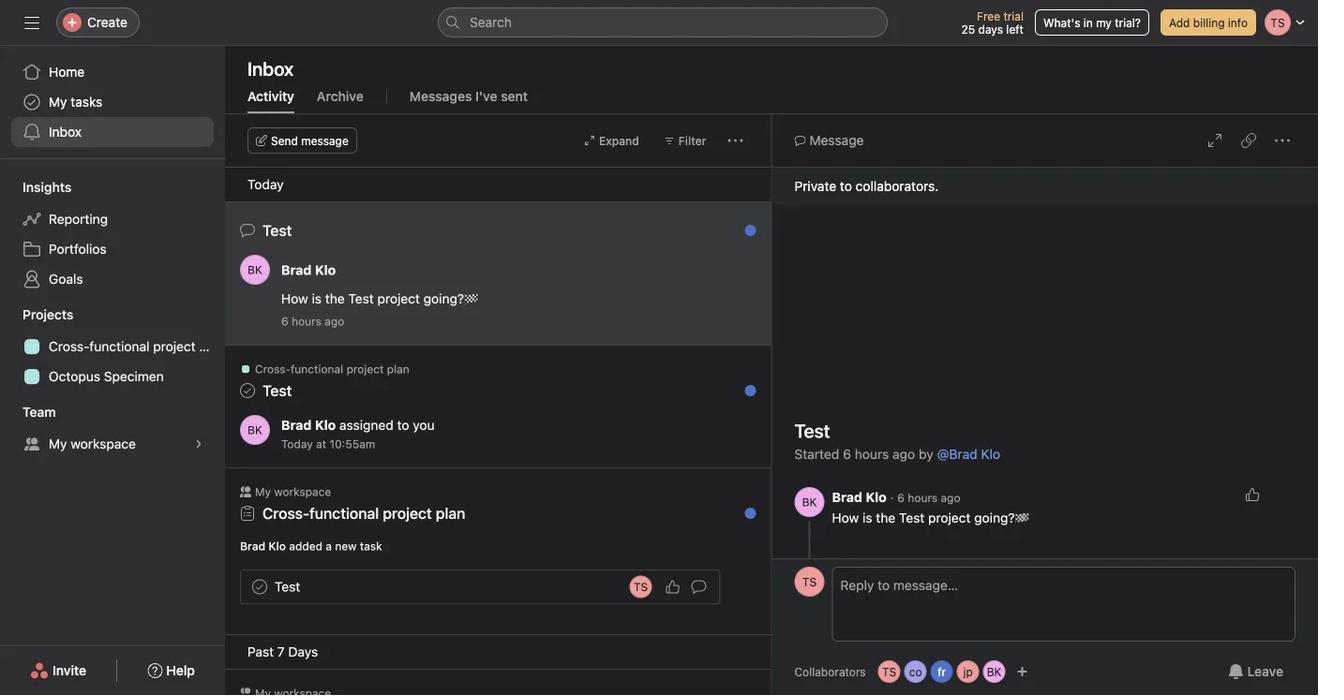 Task type: locate. For each thing, give the bounding box(es) containing it.
team button
[[0, 403, 56, 422]]

0 vertical spatial plan
[[199, 339, 225, 354]]

functional down 6 hours ago
[[291, 363, 343, 376]]

brad left assigned on the left bottom
[[281, 418, 312, 433]]

bk button right the jp button
[[983, 661, 1006, 683]]

search button
[[438, 7, 888, 37]]

you
[[413, 418, 435, 433]]

1 horizontal spatial how is the test project going?
[[832, 510, 1015, 526]]

brad klo link left ·
[[832, 490, 887, 505]]

2 horizontal spatial ts
[[882, 666, 896, 679]]

1 vertical spatial ago
[[892, 447, 915, 462]]

projects
[[22, 307, 74, 322]]

ts for the leftmost the ts button
[[634, 581, 648, 594]]

how up 6 hours ago
[[281, 291, 308, 307]]

private to collaborators.
[[794, 179, 939, 194]]

1 horizontal spatial going?
[[974, 510, 1015, 526]]

portfolios link
[[11, 234, 214, 264]]

0 horizontal spatial going?
[[423, 291, 464, 307]]

0 horizontal spatial plan
[[199, 339, 225, 354]]

2 vertical spatial my
[[255, 486, 271, 499]]

2 horizontal spatial 6
[[897, 492, 905, 505]]

test
[[262, 222, 292, 240], [348, 291, 374, 307], [262, 382, 292, 400], [794, 420, 830, 442], [899, 510, 925, 526], [275, 579, 300, 595]]

plan
[[199, 339, 225, 354], [387, 363, 409, 376], [436, 505, 465, 523]]

6 right ·
[[897, 492, 905, 505]]

0 vertical spatial cross-functional project plan
[[49, 339, 225, 354]]

ts button
[[794, 567, 824, 597], [629, 576, 652, 599], [878, 661, 901, 683]]

workspace down octopus specimen
[[71, 436, 136, 452]]

is
[[312, 291, 322, 307], [862, 510, 872, 526]]

brad klo link up 6 hours ago
[[281, 262, 336, 278]]

workspace
[[71, 436, 136, 452], [274, 486, 331, 499]]

to right private
[[840, 179, 852, 194]]

1 vertical spatial inbox
[[49, 124, 82, 140]]

2 vertical spatial hours
[[908, 492, 938, 505]]

klo for brad klo · 6 hours ago
[[866, 490, 887, 505]]

brad klo link inside test dialog
[[832, 490, 887, 505]]

0 vertical spatial inbox
[[247, 57, 294, 79]]

archive
[[317, 89, 364, 104]]

klo for brad klo added a new task
[[268, 540, 286, 553]]

test dialog
[[772, 114, 1318, 696]]

hours right ·
[[908, 492, 938, 505]]

0 vertical spatial to
[[840, 179, 852, 194]]

how
[[281, 291, 308, 307], [832, 510, 859, 526]]

1 horizontal spatial 6
[[843, 447, 851, 462]]

bk
[[248, 263, 262, 277], [248, 424, 262, 437], [802, 496, 817, 509], [987, 666, 1002, 679]]

to inside brad klo assigned to you today at 10:55am
[[397, 418, 409, 433]]

1 horizontal spatial the
[[876, 510, 895, 526]]

klo inside brad klo assigned to you today at 10:55am
[[315, 418, 336, 433]]

1 vertical spatial brad klo link
[[281, 418, 336, 433]]

cross- down 6 hours ago
[[255, 363, 291, 376]]

cross-functional project plan link
[[11, 332, 225, 362], [262, 505, 465, 523]]

0 horizontal spatial my workspace
[[49, 436, 136, 452]]

6 right started
[[843, 447, 851, 462]]

the down ·
[[876, 510, 895, 526]]

inbox up activity
[[247, 57, 294, 79]]

1 horizontal spatial ts
[[802, 576, 817, 589]]

2 vertical spatial brad klo link
[[832, 490, 887, 505]]

cross- up octopus
[[49, 339, 89, 354]]

brad for brad klo added a new task
[[240, 540, 265, 553]]

leave
[[1247, 664, 1283, 680]]

ago down brad klo at the left of the page
[[325, 315, 344, 328]]

project inside test dialog
[[928, 510, 971, 526]]

ago inside the test started 6 hours ago by @brad klo
[[892, 447, 915, 462]]

1 vertical spatial how is the test project going?
[[832, 510, 1015, 526]]

my inside "teams" "element"
[[49, 436, 67, 452]]

home
[[49, 64, 85, 80]]

project down brad klo · 6 hours ago
[[928, 510, 971, 526]]

my workspace inside "teams" "element"
[[49, 436, 136, 452]]

1 horizontal spatial 0 likes. click to like this task image
[[1245, 487, 1260, 502]]

klo up at
[[315, 418, 336, 433]]

0 vertical spatial how is the test project going?
[[281, 291, 464, 307]]

the up 6 hours ago
[[325, 291, 345, 307]]

cross-
[[49, 339, 89, 354], [255, 363, 291, 376], [262, 505, 309, 523]]

is for 🏁 image
[[312, 291, 322, 307]]

functional up the octopus specimen link
[[89, 339, 150, 354]]

free trial 25 days left
[[961, 9, 1024, 36]]

1 vertical spatial is
[[862, 510, 872, 526]]

functional
[[89, 339, 150, 354], [291, 363, 343, 376], [309, 505, 379, 523]]

my up brad klo added a new task
[[255, 486, 271, 499]]

copy link image
[[1241, 133, 1256, 148]]

create
[[87, 15, 127, 30]]

goals link
[[11, 264, 214, 294]]

2 vertical spatial 6
[[897, 492, 905, 505]]

0 horizontal spatial ts
[[634, 581, 648, 594]]

ts for the middle the ts button
[[802, 576, 817, 589]]

0 vertical spatial functional
[[89, 339, 150, 354]]

brad for brad klo
[[281, 262, 312, 278]]

0 vertical spatial cross-functional project plan link
[[11, 332, 225, 362]]

hours inside the test started 6 hours ago by @brad klo
[[855, 447, 889, 462]]

brad klo link up at
[[281, 418, 336, 433]]

1 vertical spatial the
[[876, 510, 895, 526]]

ts left 0 comments image
[[634, 581, 648, 594]]

the inside test dialog
[[876, 510, 895, 526]]

message
[[301, 134, 349, 147]]

1 vertical spatial plan
[[387, 363, 409, 376]]

cross-functional project plan down 6 hours ago
[[255, 363, 409, 376]]

10:55am
[[330, 438, 375, 451]]

home link
[[11, 57, 214, 87]]

1 horizontal spatial cross-functional project plan link
[[262, 505, 465, 523]]

0 vertical spatial the
[[325, 291, 345, 307]]

ago
[[325, 315, 344, 328], [892, 447, 915, 462], [941, 492, 960, 505]]

1 archive notification image from the top
[[735, 224, 750, 239]]

1 horizontal spatial to
[[840, 179, 852, 194]]

0 horizontal spatial 6
[[281, 315, 288, 328]]

klo left ·
[[866, 490, 887, 505]]

brad for brad klo · 6 hours ago
[[832, 490, 862, 505]]

ts up collaborators
[[802, 576, 817, 589]]

inbox
[[247, 57, 294, 79], [49, 124, 82, 140]]

·
[[890, 490, 894, 505]]

0 vertical spatial my
[[49, 94, 67, 110]]

0 vertical spatial workspace
[[71, 436, 136, 452]]

klo right the @brad
[[981, 447, 1000, 462]]

my left tasks
[[49, 94, 67, 110]]

see details, my workspace image
[[193, 439, 204, 450]]

fr
[[938, 666, 946, 679]]

to
[[840, 179, 852, 194], [397, 418, 409, 433]]

6 inside the test started 6 hours ago by @brad klo
[[843, 447, 851, 462]]

2 vertical spatial plan
[[436, 505, 465, 523]]

how down brad klo · 6 hours ago
[[832, 510, 859, 526]]

cross-functional project plan up task
[[262, 505, 465, 523]]

1 horizontal spatial hours
[[855, 447, 889, 462]]

2 horizontal spatial ts button
[[878, 661, 901, 683]]

brad up completed "checkbox"
[[240, 540, 265, 553]]

ts
[[802, 576, 817, 589], [634, 581, 648, 594], [882, 666, 896, 679]]

the for 🏁 image
[[325, 291, 345, 307]]

trial
[[1003, 9, 1024, 22]]

0 likes. click to like this task image inside test dialog
[[1245, 487, 1260, 502]]

0 likes. click to like this task image
[[1245, 487, 1260, 502], [665, 580, 680, 595]]

0 horizontal spatial is
[[312, 291, 322, 307]]

0 horizontal spatial ts button
[[629, 576, 652, 599]]

klo
[[315, 262, 336, 278], [315, 418, 336, 433], [981, 447, 1000, 462], [866, 490, 887, 505], [268, 540, 286, 553]]

ts button up collaborators
[[794, 567, 824, 597]]

add billing info button
[[1160, 9, 1256, 36]]

0 vertical spatial my workspace
[[49, 436, 136, 452]]

0 horizontal spatial to
[[397, 418, 409, 433]]

bk button down started
[[794, 487, 824, 517]]

1 vertical spatial hours
[[855, 447, 889, 462]]

1 vertical spatial today
[[281, 438, 313, 451]]

1 vertical spatial cross-functional project plan link
[[262, 505, 465, 523]]

my
[[1096, 16, 1112, 29]]

projects button
[[0, 306, 74, 324]]

brad inside test dialog
[[832, 490, 862, 505]]

functional inside projects element
[[89, 339, 150, 354]]

today down send on the left top of page
[[247, 177, 284, 192]]

leave button
[[1216, 655, 1296, 689]]

0 horizontal spatial 0 likes. click to like this task image
[[665, 580, 680, 595]]

bk for bk button underneath started
[[802, 496, 817, 509]]

2 vertical spatial functional
[[309, 505, 379, 523]]

brad up 6 hours ago
[[281, 262, 312, 278]]

workspace down at
[[274, 486, 331, 499]]

how inside test dialog
[[832, 510, 859, 526]]

klo inside the test started 6 hours ago by @brad klo
[[981, 447, 1000, 462]]

0 horizontal spatial how
[[281, 291, 308, 307]]

cross-functional project plan up specimen
[[49, 339, 225, 354]]

info
[[1228, 16, 1248, 29]]

archive notification image
[[735, 224, 750, 239], [735, 367, 750, 382]]

project
[[377, 291, 420, 307], [153, 339, 196, 354], [346, 363, 384, 376], [383, 505, 432, 523], [928, 510, 971, 526]]

0 vertical spatial how
[[281, 291, 308, 307]]

1 vertical spatial my
[[49, 436, 67, 452]]

assigned
[[339, 418, 394, 433]]

add billing info
[[1169, 16, 1248, 29]]

what's in my trial?
[[1043, 16, 1141, 29]]

0 horizontal spatial hours
[[292, 315, 321, 328]]

going? for 🏁 image
[[423, 291, 464, 307]]

portfolios
[[49, 241, 107, 257]]

my inside global element
[[49, 94, 67, 110]]

1 vertical spatial 6
[[843, 447, 851, 462]]

0 horizontal spatial workspace
[[71, 436, 136, 452]]

ago left by
[[892, 447, 915, 462]]

2 horizontal spatial hours
[[908, 492, 938, 505]]

cross-functional project plan
[[49, 339, 225, 354], [255, 363, 409, 376], [262, 505, 465, 523]]

ts button left 0 comments image
[[629, 576, 652, 599]]

0 vertical spatial cross-
[[49, 339, 89, 354]]

1 horizontal spatial is
[[862, 510, 872, 526]]

2 horizontal spatial plan
[[436, 505, 465, 523]]

how is the test project going? down brad klo · 6 hours ago
[[832, 510, 1015, 526]]

is inside test dialog
[[862, 510, 872, 526]]

1 vertical spatial how
[[832, 510, 859, 526]]

going?
[[423, 291, 464, 307], [974, 510, 1015, 526]]

teams element
[[0, 396, 225, 463]]

my workspace down at
[[255, 486, 331, 499]]

1 horizontal spatial ago
[[892, 447, 915, 462]]

my workspace down 'team' at the bottom left
[[49, 436, 136, 452]]

my workspace
[[49, 436, 136, 452], [255, 486, 331, 499]]

1 vertical spatial workspace
[[274, 486, 331, 499]]

brad left ·
[[832, 490, 862, 505]]

0 vertical spatial archive notification image
[[735, 224, 750, 239]]

is down brad klo · 6 hours ago
[[862, 510, 872, 526]]

team
[[22, 405, 56, 420]]

ts button left co
[[878, 661, 901, 683]]

going? inside test dialog
[[974, 510, 1015, 526]]

inbox down my tasks
[[49, 124, 82, 140]]

klo up 6 hours ago
[[315, 262, 336, 278]]

ago down the @brad
[[941, 492, 960, 505]]

hours down brad klo at the left of the page
[[292, 315, 321, 328]]

more actions image
[[1275, 133, 1290, 148]]

1 horizontal spatial ts button
[[794, 567, 824, 597]]

today
[[247, 177, 284, 192], [281, 438, 313, 451]]

1 horizontal spatial my workspace
[[255, 486, 331, 499]]

1 horizontal spatial how
[[832, 510, 859, 526]]

0 horizontal spatial inbox
[[49, 124, 82, 140]]

octopus specimen link
[[11, 362, 214, 392]]

invite
[[53, 663, 86, 679]]

cross- up added
[[262, 505, 309, 523]]

how is the test project going? inside test dialog
[[832, 510, 1015, 526]]

cross-functional project plan inside projects element
[[49, 339, 225, 354]]

is for 🏁 icon
[[862, 510, 872, 526]]

1 vertical spatial archive notification image
[[735, 367, 750, 382]]

my
[[49, 94, 67, 110], [49, 436, 67, 452], [255, 486, 271, 499]]

klo left added
[[268, 540, 286, 553]]

functional up new
[[309, 505, 379, 523]]

is up 6 hours ago
[[312, 291, 322, 307]]

brad inside brad klo assigned to you today at 10:55am
[[281, 418, 312, 433]]

2 archive notification image from the top
[[735, 367, 750, 382]]

cross-functional project plan link up task
[[262, 505, 465, 523]]

my down 'team' at the bottom left
[[49, 436, 67, 452]]

6 inside brad klo · 6 hours ago
[[897, 492, 905, 505]]

brad klo link for assigned to you
[[281, 418, 336, 433]]

0 vertical spatial today
[[247, 177, 284, 192]]

1 vertical spatial to
[[397, 418, 409, 433]]

0 horizontal spatial how is the test project going?
[[281, 291, 464, 307]]

1 vertical spatial going?
[[974, 510, 1015, 526]]

full screen image
[[1207, 133, 1222, 148]]

6 down brad klo at the left of the page
[[281, 315, 288, 328]]

in
[[1083, 16, 1093, 29]]

6
[[281, 315, 288, 328], [843, 447, 851, 462], [897, 492, 905, 505]]

0 vertical spatial going?
[[423, 291, 464, 307]]

brad klo · 6 hours ago
[[832, 490, 960, 505]]

0 horizontal spatial cross-functional project plan link
[[11, 332, 225, 362]]

0 vertical spatial is
[[312, 291, 322, 307]]

brad klo
[[281, 262, 336, 278]]

cross-functional project plan link up octopus specimen
[[11, 332, 225, 362]]

2 horizontal spatial ago
[[941, 492, 960, 505]]

messages i've sent
[[409, 89, 528, 104]]

insights button
[[0, 178, 72, 197]]

2 vertical spatial ago
[[941, 492, 960, 505]]

to left you
[[397, 418, 409, 433]]

hours
[[292, 315, 321, 328], [855, 447, 889, 462], [908, 492, 938, 505]]

0 vertical spatial 0 likes. click to like this task image
[[1245, 487, 1260, 502]]

reporting
[[49, 211, 108, 227]]

new
[[335, 540, 357, 553]]

reporting link
[[11, 204, 214, 234]]

2 vertical spatial cross-functional project plan
[[262, 505, 465, 523]]

bk for bk button to the left of brad klo at the left of the page
[[248, 263, 262, 277]]

today left at
[[281, 438, 313, 451]]

more actions image
[[728, 133, 743, 148]]

ts left co
[[882, 666, 896, 679]]

how is the test project going? up 6 hours ago
[[281, 291, 464, 307]]

hours up brad klo · 6 hours ago
[[855, 447, 889, 462]]

0 vertical spatial ago
[[325, 315, 344, 328]]

klo for brad klo assigned to you today at 10:55am
[[315, 418, 336, 433]]

0 horizontal spatial the
[[325, 291, 345, 307]]



Task type: vqa. For each thing, say whether or not it's contained in the screenshot.
See details, My workspace icon at the left of the page
yes



Task type: describe. For each thing, give the bounding box(es) containing it.
send message button
[[247, 127, 357, 154]]

invite button
[[18, 654, 99, 688]]

6 hours ago
[[281, 315, 344, 328]]

my workspace link
[[11, 429, 214, 459]]

Completed checkbox
[[248, 576, 271, 599]]

brad klo added a new task
[[240, 540, 382, 553]]

past
[[247, 644, 274, 660]]

left
[[1006, 22, 1024, 36]]

send
[[271, 134, 298, 147]]

project up specimen
[[153, 339, 196, 354]]

0 horizontal spatial ago
[[325, 315, 344, 328]]

hours inside brad klo · 6 hours ago
[[908, 492, 938, 505]]

tasks
[[71, 94, 103, 110]]

my for my tasks link
[[49, 94, 67, 110]]

inbox inside global element
[[49, 124, 82, 140]]

search list box
[[438, 7, 888, 37]]

filter button
[[655, 127, 715, 154]]

what's
[[1043, 16, 1080, 29]]

octopus
[[49, 369, 100, 384]]

what's in my trial? button
[[1035, 9, 1149, 36]]

0 vertical spatial brad klo link
[[281, 262, 336, 278]]

0 comments image
[[691, 580, 706, 595]]

how is the test project going? for 🏁 image
[[281, 291, 464, 307]]

search
[[470, 15, 512, 30]]

today inside brad klo assigned to you today at 10:55am
[[281, 438, 313, 451]]

hide sidebar image
[[24, 15, 39, 30]]

messages
[[409, 89, 472, 104]]

co
[[909, 666, 922, 679]]

task
[[360, 540, 382, 553]]

brad klo assigned to you today at 10:55am
[[281, 418, 435, 451]]

send message
[[271, 134, 349, 147]]

workspace inside "teams" "element"
[[71, 436, 136, 452]]

25
[[961, 22, 975, 36]]

my for my workspace link
[[49, 436, 67, 452]]

test inside the test started 6 hours ago by @brad klo
[[794, 420, 830, 442]]

archive link
[[317, 89, 364, 113]]

how is the test project going? for 🏁 icon
[[832, 510, 1015, 526]]

going? for 🏁 icon
[[974, 510, 1015, 526]]

project up assigned on the left bottom
[[346, 363, 384, 376]]

klo for brad klo
[[315, 262, 336, 278]]

the for 🏁 icon
[[876, 510, 895, 526]]

trial?
[[1115, 16, 1141, 29]]

🏁 image
[[464, 292, 479, 307]]

brad klo link for ·
[[832, 490, 887, 505]]

help button
[[135, 654, 207, 688]]

billing
[[1193, 16, 1225, 29]]

1 vertical spatial functional
[[291, 363, 343, 376]]

past 7 days
[[247, 644, 318, 660]]

inbox link
[[11, 117, 214, 147]]

0 vertical spatial hours
[[292, 315, 321, 328]]

project down you
[[383, 505, 432, 523]]

free
[[977, 9, 1000, 22]]

co button
[[904, 661, 927, 683]]

collaborators.
[[856, 179, 939, 194]]

activity link
[[247, 89, 294, 113]]

fr button
[[931, 661, 953, 683]]

how for 🏁 icon
[[832, 510, 859, 526]]

archive all image
[[735, 490, 750, 505]]

projects element
[[0, 298, 225, 396]]

completed image
[[248, 576, 271, 599]]

help
[[166, 663, 195, 679]]

by
[[919, 447, 933, 462]]

collaborators
[[794, 666, 866, 679]]

my tasks
[[49, 94, 103, 110]]

messages i've sent link
[[409, 89, 528, 113]]

plan inside projects element
[[199, 339, 225, 354]]

add
[[1169, 16, 1190, 29]]

test link
[[794, 420, 830, 442]]

ts for rightmost the ts button
[[882, 666, 896, 679]]

octopus specimen
[[49, 369, 164, 384]]

jp
[[963, 666, 973, 679]]

specimen
[[104, 369, 164, 384]]

private
[[794, 179, 836, 194]]

bk button right see details, my workspace icon
[[240, 415, 270, 445]]

add or remove collaborators image
[[1017, 667, 1028, 678]]

1 vertical spatial 0 likes. click to like this task image
[[665, 580, 680, 595]]

1 horizontal spatial workspace
[[274, 486, 331, 499]]

brad for brad klo assigned to you today at 10:55am
[[281, 418, 312, 433]]

my tasks link
[[11, 87, 214, 117]]

activity
[[247, 89, 294, 104]]

@brad klo link
[[937, 447, 1000, 462]]

@brad
[[937, 447, 977, 462]]

project left 🏁 image
[[377, 291, 420, 307]]

how for 🏁 image
[[281, 291, 308, 307]]

goals
[[49, 271, 83, 287]]

sent
[[501, 89, 528, 104]]

expand button
[[576, 127, 648, 154]]

bk for bk button to the right of the jp button
[[987, 666, 1002, 679]]

added
[[289, 540, 322, 553]]

2 vertical spatial cross-
[[262, 505, 309, 523]]

0 vertical spatial 6
[[281, 315, 288, 328]]

insights
[[22, 180, 72, 195]]

expand
[[599, 134, 639, 147]]

bk button left brad klo at the left of the page
[[240, 255, 270, 285]]

1 vertical spatial my workspace
[[255, 486, 331, 499]]

insights element
[[0, 171, 225, 298]]

message
[[809, 133, 864, 148]]

at
[[316, 438, 326, 451]]

jp button
[[957, 661, 979, 683]]

days
[[978, 22, 1003, 36]]

1 vertical spatial cross-functional project plan
[[255, 363, 409, 376]]

7 days
[[277, 644, 318, 660]]

cross- inside projects element
[[49, 339, 89, 354]]

bk for bk button to the right of see details, my workspace icon
[[248, 424, 262, 437]]

1 horizontal spatial inbox
[[247, 57, 294, 79]]

filter
[[679, 134, 706, 147]]

test started 6 hours ago by @brad klo
[[794, 420, 1000, 462]]

ago inside brad klo · 6 hours ago
[[941, 492, 960, 505]]

global element
[[0, 46, 225, 158]]

create button
[[56, 7, 140, 37]]

🏁 image
[[1015, 511, 1030, 526]]

1 horizontal spatial plan
[[387, 363, 409, 376]]

1 vertical spatial cross-
[[255, 363, 291, 376]]

i've
[[475, 89, 497, 104]]

to inside test dialog
[[840, 179, 852, 194]]

a
[[326, 540, 332, 553]]



